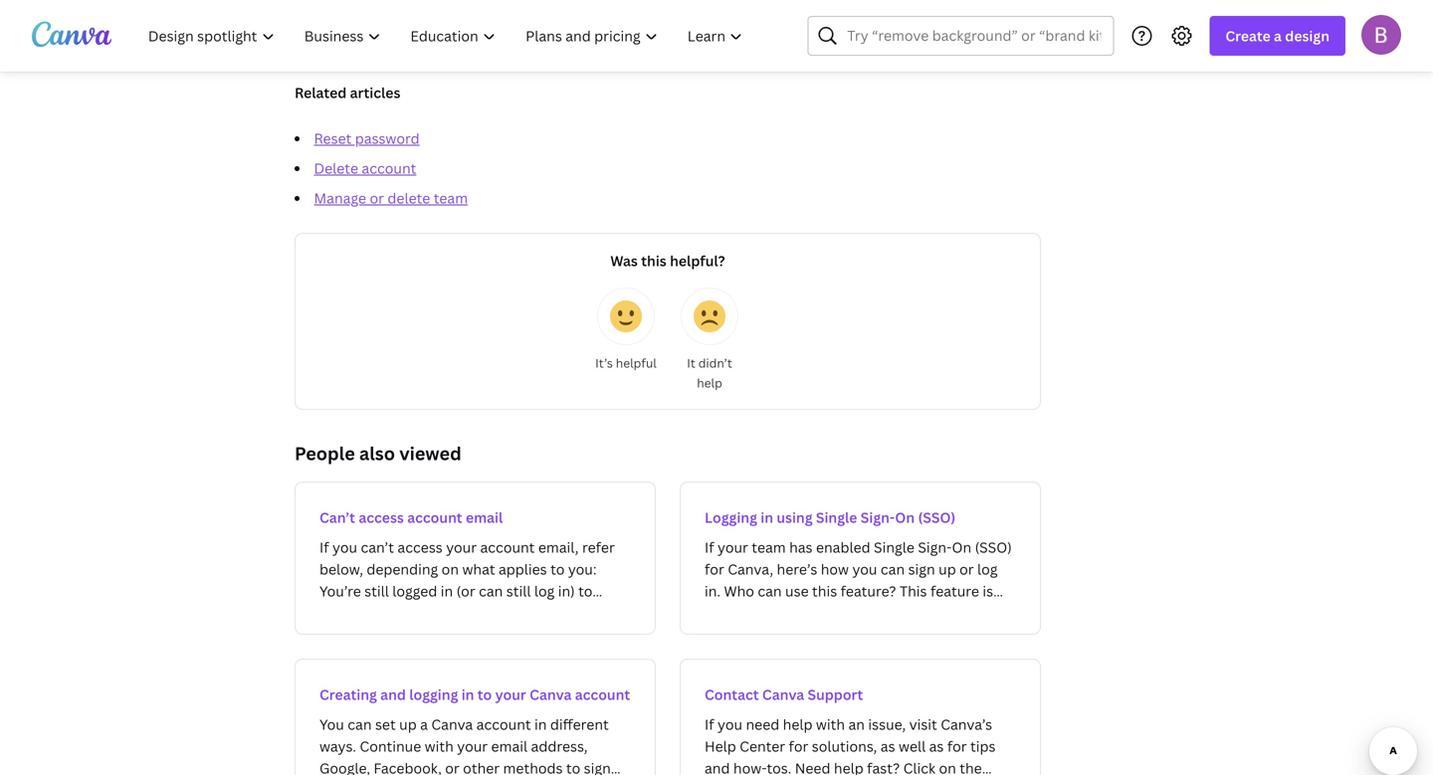Task type: describe. For each thing, give the bounding box(es) containing it.
reset
[[314, 129, 352, 148]]

manage
[[314, 189, 366, 208]]

contact canva support link
[[680, 659, 1041, 775]]

sign-
[[861, 508, 895, 527]]

logging
[[705, 508, 757, 527]]

0 horizontal spatial in
[[462, 685, 474, 704]]

delete account link
[[314, 159, 416, 178]]

delete account
[[314, 159, 416, 178]]

on
[[895, 508, 915, 527]]

your
[[495, 685, 526, 704]]

manage or delete team link
[[314, 189, 468, 208]]

related articles
[[295, 83, 401, 102]]

it's
[[595, 355, 613, 371]]

or
[[370, 189, 384, 208]]

access
[[359, 508, 404, 527]]

logging in using single sign-on (sso) link
[[680, 482, 1041, 635]]

1 canva from the left
[[530, 685, 572, 704]]

top level navigation element
[[135, 16, 760, 56]]

using
[[777, 508, 813, 527]]

team
[[434, 189, 468, 208]]

delete
[[314, 159, 358, 178]]

create
[[1226, 26, 1271, 45]]

contact canva support
[[705, 685, 863, 704]]

2 canva from the left
[[762, 685, 805, 704]]

didn't
[[699, 355, 732, 371]]

2 vertical spatial account
[[575, 685, 630, 704]]

create a design
[[1226, 26, 1330, 45]]

1 horizontal spatial in
[[761, 508, 773, 527]]

bob builder image
[[1362, 15, 1402, 55]]

reset password
[[314, 129, 420, 148]]

related
[[295, 83, 347, 102]]

😔 image
[[694, 301, 726, 332]]

can't access account email
[[320, 508, 503, 527]]

it didn't help
[[687, 355, 732, 391]]

helpful?
[[670, 251, 725, 270]]



Task type: locate. For each thing, give the bounding box(es) containing it.
email
[[466, 508, 503, 527]]

logging
[[409, 685, 458, 704]]

creating and logging in to your canva account
[[320, 685, 630, 704]]

delete
[[388, 189, 430, 208]]

🙂 image
[[610, 301, 642, 332]]

password
[[355, 129, 420, 148]]

in left using on the bottom right
[[761, 508, 773, 527]]

account right your
[[575, 685, 630, 704]]

account left email
[[407, 508, 463, 527]]

this
[[641, 251, 667, 270]]

to
[[478, 685, 492, 704]]

can't access account email link
[[295, 482, 656, 635]]

canva
[[530, 685, 572, 704], [762, 685, 805, 704]]

viewed
[[399, 441, 462, 466]]

0 vertical spatial account
[[362, 159, 416, 178]]

manage or delete team
[[314, 189, 468, 208]]

help
[[697, 375, 722, 391]]

canva right contact
[[762, 685, 805, 704]]

logging in using single sign-on (sso)
[[705, 508, 956, 527]]

Try "remove background" or "brand kit" search field
[[848, 17, 1101, 55]]

creating
[[320, 685, 377, 704]]

it
[[687, 355, 696, 371]]

account
[[362, 159, 416, 178], [407, 508, 463, 527], [575, 685, 630, 704]]

reset password link
[[314, 129, 420, 148]]

people also viewed
[[295, 441, 462, 466]]

canva right your
[[530, 685, 572, 704]]

contact
[[705, 685, 759, 704]]

and
[[380, 685, 406, 704]]

support
[[808, 685, 863, 704]]

create a design button
[[1210, 16, 1346, 56]]

0 horizontal spatial canva
[[530, 685, 572, 704]]

a
[[1274, 26, 1282, 45]]

helpful
[[616, 355, 657, 371]]

can't
[[320, 508, 355, 527]]

people
[[295, 441, 355, 466]]

it's helpful
[[595, 355, 657, 371]]

(sso)
[[918, 508, 956, 527]]

articles
[[350, 83, 401, 102]]

creating and logging in to your canva account link
[[295, 659, 656, 775]]

1 vertical spatial in
[[462, 685, 474, 704]]

in
[[761, 508, 773, 527], [462, 685, 474, 704]]

in left to on the left bottom of the page
[[462, 685, 474, 704]]

also
[[359, 441, 395, 466]]

0 vertical spatial in
[[761, 508, 773, 527]]

single
[[816, 508, 858, 527]]

1 horizontal spatial canva
[[762, 685, 805, 704]]

account down the password on the left top
[[362, 159, 416, 178]]

was this helpful?
[[611, 251, 725, 270]]

1 vertical spatial account
[[407, 508, 463, 527]]

design
[[1285, 26, 1330, 45]]

was
[[611, 251, 638, 270]]



Task type: vqa. For each thing, say whether or not it's contained in the screenshot.
didn't
yes



